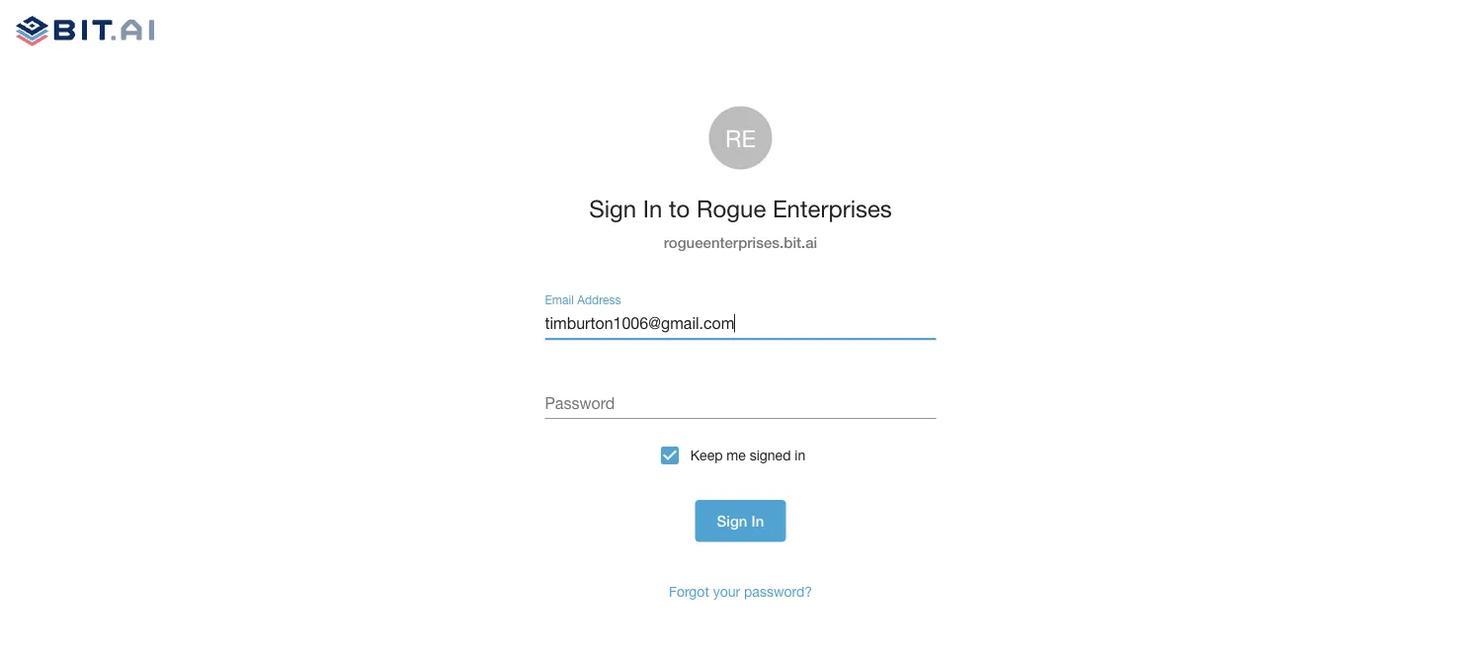 Task type: locate. For each thing, give the bounding box(es) containing it.
sign for sign in to rogue enterprises
[[589, 195, 637, 222]]

to
[[669, 195, 690, 222]]

me
[[727, 447, 746, 464]]

in down keep me signed in
[[752, 512, 764, 530]]

sign inside button
[[717, 512, 748, 530]]

1 vertical spatial in
[[752, 512, 764, 530]]

keep
[[691, 447, 723, 464]]

signed
[[750, 447, 791, 464]]

0 horizontal spatial in
[[643, 195, 662, 222]]

address
[[577, 293, 621, 307]]

in
[[643, 195, 662, 222], [752, 512, 764, 530]]

1 horizontal spatial sign
[[717, 512, 748, 530]]

sign in button
[[695, 500, 786, 542]]

sign left to
[[589, 195, 637, 222]]

in left to
[[643, 195, 662, 222]]

sign
[[589, 195, 637, 222], [717, 512, 748, 530]]

you@example.com text field
[[545, 308, 936, 340]]

0 vertical spatial in
[[643, 195, 662, 222]]

0 vertical spatial sign
[[589, 195, 637, 222]]

your
[[713, 583, 740, 599]]

0 horizontal spatial sign
[[589, 195, 637, 222]]

in inside button
[[752, 512, 764, 530]]

1 vertical spatial sign
[[717, 512, 748, 530]]

forgot
[[669, 583, 709, 599]]

1 horizontal spatial in
[[752, 512, 764, 530]]

sign down me
[[717, 512, 748, 530]]



Task type: vqa. For each thing, say whether or not it's contained in the screenshot.
CAN!
no



Task type: describe. For each thing, give the bounding box(es) containing it.
in
[[795, 447, 806, 464]]

enterprises
[[773, 195, 892, 222]]

in for sign in to rogue enterprises
[[643, 195, 662, 222]]

password password field
[[545, 387, 936, 419]]

rogue
[[697, 195, 766, 222]]

sign for sign in
[[717, 512, 748, 530]]

sign in to rogue enterprises
[[589, 195, 892, 222]]

forgot your password? link
[[669, 583, 812, 599]]

rogueenterprises.bit.ai
[[664, 234, 817, 252]]

password?
[[744, 583, 812, 599]]

keep me signed in
[[691, 447, 806, 464]]

re
[[725, 124, 756, 152]]

in for sign in
[[752, 512, 764, 530]]

sign in
[[717, 512, 764, 530]]

email address
[[545, 293, 621, 307]]

email
[[545, 293, 574, 307]]

forgot your password?
[[669, 583, 812, 599]]



